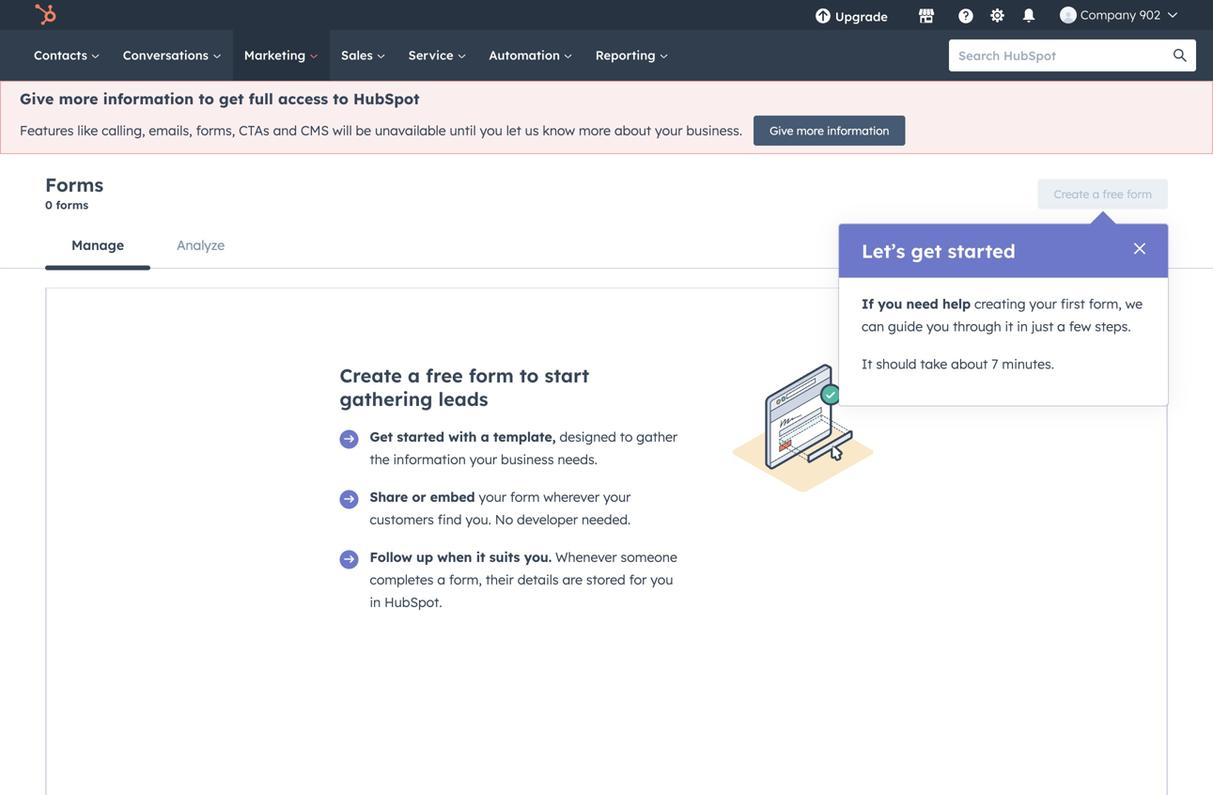 Task type: locate. For each thing, give the bounding box(es) containing it.
like
[[77, 122, 98, 139]]

form up no
[[510, 489, 540, 505]]

forms up we
[[1128, 236, 1169, 253]]

to up will
[[333, 89, 349, 108]]

started right get
[[397, 429, 445, 445]]

0 vertical spatial you.
[[466, 511, 492, 528]]

1 horizontal spatial forms
[[1128, 236, 1169, 253]]

free for create a free form
[[1103, 187, 1124, 201]]

2 horizontal spatial information
[[828, 124, 890, 138]]

0 vertical spatial free
[[1103, 187, 1124, 201]]

give right business.
[[770, 124, 794, 138]]

0 horizontal spatial forms
[[45, 173, 104, 197]]

a right just
[[1058, 318, 1066, 335]]

get right the let's
[[912, 239, 943, 263]]

1 horizontal spatial free
[[1103, 187, 1124, 201]]

upgrade image
[[815, 8, 832, 25]]

0 horizontal spatial free
[[426, 364, 463, 387]]

0 horizontal spatial more
[[59, 89, 98, 108]]

your left business.
[[655, 122, 683, 139]]

2 vertical spatial information
[[394, 451, 466, 468]]

steps.
[[1096, 318, 1132, 335]]

form, up steps.
[[1089, 296, 1122, 312]]

conversations link
[[112, 30, 233, 81]]

give up features
[[20, 89, 54, 108]]

0 horizontal spatial information
[[103, 89, 194, 108]]

navigation
[[45, 223, 251, 270]]

Search HubSpot search field
[[950, 39, 1180, 71]]

1 vertical spatial get
[[912, 239, 943, 263]]

service
[[409, 47, 457, 63]]

take
[[921, 356, 948, 372]]

contacts link
[[23, 30, 112, 81]]

0 vertical spatial form,
[[1089, 296, 1122, 312]]

will
[[333, 122, 352, 139]]

you down need
[[927, 318, 950, 335]]

mateo roberts image
[[1061, 7, 1077, 24]]

form up close icon
[[1127, 187, 1153, 201]]

0 vertical spatial create
[[1055, 187, 1090, 201]]

0 vertical spatial give
[[20, 89, 54, 108]]

reporting
[[596, 47, 660, 63]]

features like calling, emails, forms, ctas and cms will be unavailable until you let us know more about your business.
[[20, 122, 743, 139]]

1 horizontal spatial in
[[1018, 318, 1029, 335]]

when
[[437, 549, 472, 566]]

your up just
[[1030, 296, 1058, 312]]

it
[[1006, 318, 1014, 335], [476, 549, 486, 566]]

1 horizontal spatial information
[[394, 451, 466, 468]]

your inside designed to gather the information your business needs.
[[470, 451, 498, 468]]

form inside create a free form to start gathering leads
[[469, 364, 514, 387]]

0 horizontal spatial form,
[[449, 572, 482, 588]]

form,
[[1089, 296, 1122, 312], [449, 572, 482, 588]]

you left let
[[480, 122, 503, 139]]

your form wherever your customers find you. no developer needed.
[[370, 489, 631, 528]]

0 horizontal spatial give
[[20, 89, 54, 108]]

your down get started with a template,
[[470, 451, 498, 468]]

in
[[1018, 318, 1029, 335], [370, 594, 381, 611]]

create inside create a free form to start gathering leads
[[340, 364, 402, 387]]

a left leads
[[408, 364, 420, 387]]

form up get started with a template,
[[469, 364, 514, 387]]

form, inside whenever someone completes a form, their details are stored for you in hubspot.
[[449, 572, 482, 588]]

emails,
[[149, 122, 192, 139]]

0 vertical spatial form
[[1127, 187, 1153, 201]]

more for give more information to get full access to hubspot
[[59, 89, 98, 108]]

notifications button
[[1013, 0, 1045, 30]]

about up forms "banner"
[[615, 122, 652, 139]]

1 vertical spatial you.
[[524, 549, 552, 566]]

and
[[273, 122, 297, 139]]

you right for
[[651, 572, 674, 588]]

let
[[506, 122, 522, 139]]

to left the gather
[[620, 429, 633, 445]]

give more information
[[770, 124, 890, 138]]

it inside creating your first form, we can guide you through it in just a few steps.
[[1006, 318, 1014, 335]]

menu containing company 902
[[802, 0, 1191, 30]]

you. up details in the left bottom of the page
[[524, 549, 552, 566]]

0 vertical spatial in
[[1018, 318, 1029, 335]]

help image
[[958, 8, 975, 25]]

started up creating
[[948, 239, 1016, 263]]

in left just
[[1018, 318, 1029, 335]]

you
[[480, 122, 503, 139], [878, 296, 903, 312], [927, 318, 950, 335], [651, 572, 674, 588]]

wherever
[[544, 489, 600, 505]]

a
[[1093, 187, 1100, 201], [1058, 318, 1066, 335], [408, 364, 420, 387], [481, 429, 490, 445], [438, 572, 446, 588]]

1 horizontal spatial it
[[1006, 318, 1014, 335]]

in down "completes"
[[370, 594, 381, 611]]

1 vertical spatial about
[[952, 356, 989, 372]]

close image
[[1135, 243, 1146, 254]]

need
[[907, 296, 939, 312]]

form inside your form wherever your customers find you. no developer needed.
[[510, 489, 540, 505]]

get
[[219, 89, 244, 108], [912, 239, 943, 263]]

know
[[543, 122, 575, 139]]

1 horizontal spatial give
[[770, 124, 794, 138]]

1 vertical spatial forms
[[1128, 236, 1169, 253]]

you. left no
[[466, 511, 492, 528]]

free inside 'button'
[[1103, 187, 1124, 201]]

1 vertical spatial started
[[397, 429, 445, 445]]

create inside 'button'
[[1055, 187, 1090, 201]]

stored
[[587, 572, 626, 588]]

search image
[[1174, 49, 1188, 62]]

get
[[370, 429, 393, 445]]

free
[[1103, 187, 1124, 201], [426, 364, 463, 387]]

to up forms,
[[199, 89, 214, 108]]

notifications image
[[1021, 8, 1038, 25]]

1 vertical spatial create
[[340, 364, 402, 387]]

conversations
[[123, 47, 212, 63]]

help button
[[950, 0, 982, 30]]

give
[[20, 89, 54, 108], [770, 124, 794, 138]]

give more information to get full access to hubspot
[[20, 89, 420, 108]]

search button
[[1165, 39, 1197, 71]]

hubspot
[[353, 89, 420, 108]]

1 horizontal spatial started
[[948, 239, 1016, 263]]

a up non‑hubspot forms
[[1093, 187, 1100, 201]]

form inside 'button'
[[1127, 187, 1153, 201]]

you. inside your form wherever your customers find you. no developer needed.
[[466, 511, 492, 528]]

about left '7'
[[952, 356, 989, 372]]

1 vertical spatial give
[[770, 124, 794, 138]]

forms 0 forms
[[45, 173, 104, 212]]

manage button
[[45, 223, 150, 270]]

until
[[450, 122, 476, 139]]

forms inside "button"
[[1128, 236, 1169, 253]]

1 horizontal spatial form,
[[1089, 296, 1122, 312]]

needed.
[[582, 511, 631, 528]]

it left suits
[[476, 549, 486, 566]]

form, down follow up when it suits you. on the bottom of the page
[[449, 572, 482, 588]]

contacts
[[34, 47, 91, 63]]

a down when
[[438, 572, 446, 588]]

we
[[1126, 296, 1143, 312]]

1 vertical spatial free
[[426, 364, 463, 387]]

0 vertical spatial forms
[[45, 173, 104, 197]]

gather
[[637, 429, 678, 445]]

0 vertical spatial started
[[948, 239, 1016, 263]]

menu item
[[902, 0, 905, 30]]

0 vertical spatial information
[[103, 89, 194, 108]]

business.
[[687, 122, 743, 139]]

free inside create a free form to start gathering leads
[[426, 364, 463, 387]]

if you need help
[[862, 296, 971, 312]]

1 vertical spatial form
[[469, 364, 514, 387]]

to left start
[[520, 364, 539, 387]]

free up with
[[426, 364, 463, 387]]

follow up when it suits you.
[[370, 549, 552, 566]]

0 horizontal spatial in
[[370, 594, 381, 611]]

create up non‑hubspot
[[1055, 187, 1090, 201]]

0 vertical spatial about
[[615, 122, 652, 139]]

1 vertical spatial form,
[[449, 572, 482, 588]]

sales link
[[330, 30, 397, 81]]

about
[[615, 122, 652, 139], [952, 356, 989, 372]]

1 vertical spatial information
[[828, 124, 890, 138]]

information
[[103, 89, 194, 108], [828, 124, 890, 138], [394, 451, 466, 468]]

0 vertical spatial get
[[219, 89, 244, 108]]

be
[[356, 122, 371, 139]]

menu
[[802, 0, 1191, 30]]

create up get
[[340, 364, 402, 387]]

2 horizontal spatial more
[[797, 124, 824, 138]]

1 horizontal spatial more
[[579, 122, 611, 139]]

0 vertical spatial it
[[1006, 318, 1014, 335]]

1 vertical spatial in
[[370, 594, 381, 611]]

us
[[525, 122, 539, 139]]

0 horizontal spatial it
[[476, 549, 486, 566]]

upgrade
[[836, 9, 888, 24]]

forms up forms
[[45, 173, 104, 197]]

marketing
[[244, 47, 309, 63]]

hubspot image
[[34, 4, 56, 26]]

for
[[630, 572, 647, 588]]

2 vertical spatial form
[[510, 489, 540, 505]]

0 horizontal spatial you.
[[466, 511, 492, 528]]

find
[[438, 511, 462, 528]]

create a free form to start gathering leads
[[340, 364, 590, 411]]

forms
[[45, 173, 104, 197], [1128, 236, 1169, 253]]

manage
[[71, 237, 124, 253]]

a inside creating your first form, we can guide you through it in just a few steps.
[[1058, 318, 1066, 335]]

navigation containing manage
[[45, 223, 251, 270]]

leads
[[439, 387, 489, 411]]

free up non‑hubspot forms
[[1103, 187, 1124, 201]]

to
[[199, 89, 214, 108], [333, 89, 349, 108], [520, 364, 539, 387], [620, 429, 633, 445]]

reporting link
[[585, 30, 680, 81]]

get left full
[[219, 89, 244, 108]]

0 horizontal spatial create
[[340, 364, 402, 387]]

it down creating
[[1006, 318, 1014, 335]]

1 horizontal spatial create
[[1055, 187, 1090, 201]]



Task type: vqa. For each thing, say whether or not it's contained in the screenshot.
[object Object] complete progress bar
no



Task type: describe. For each thing, give the bounding box(es) containing it.
form for create a free form
[[1127, 187, 1153, 201]]

completes
[[370, 572, 434, 588]]

first
[[1061, 296, 1086, 312]]

form, inside creating your first form, we can guide you through it in just a few steps.
[[1089, 296, 1122, 312]]

it
[[862, 356, 873, 372]]

0
[[45, 198, 53, 212]]

whenever someone completes a form, their details are stored for you in hubspot.
[[370, 549, 678, 611]]

access
[[278, 89, 328, 108]]

0 horizontal spatial about
[[615, 122, 652, 139]]

company
[[1081, 7, 1137, 23]]

you inside whenever someone completes a form, their details are stored for you in hubspot.
[[651, 572, 674, 588]]

up
[[417, 549, 433, 566]]

more for give more information
[[797, 124, 824, 138]]

designed
[[560, 429, 617, 445]]

a right with
[[481, 429, 490, 445]]

0 horizontal spatial get
[[219, 89, 244, 108]]

share or embed
[[370, 489, 475, 505]]

form for create a free form to start gathering leads
[[469, 364, 514, 387]]

you inside creating your first form, we can guide you through it in just a few steps.
[[927, 318, 950, 335]]

developer
[[517, 511, 578, 528]]

hubspot.
[[385, 594, 442, 611]]

ctas
[[239, 122, 270, 139]]

hubspot link
[[23, 4, 71, 26]]

help
[[943, 296, 971, 312]]

someone
[[621, 549, 678, 566]]

marketplaces image
[[919, 8, 935, 25]]

unavailable
[[375, 122, 446, 139]]

company 902
[[1081, 7, 1161, 23]]

calling,
[[102, 122, 145, 139]]

features
[[20, 122, 74, 139]]

automation
[[489, 47, 564, 63]]

to inside create a free form to start gathering leads
[[520, 364, 539, 387]]

creating your first form, we can guide you through it in just a few steps.
[[862, 296, 1143, 335]]

get started with a template,
[[370, 429, 556, 445]]

settings link
[[986, 5, 1010, 25]]

details
[[518, 572, 559, 588]]

start
[[545, 364, 590, 387]]

to inside designed to gather the information your business needs.
[[620, 429, 633, 445]]

it should take about 7 minutes.
[[862, 356, 1055, 372]]

needs.
[[558, 451, 598, 468]]

forms inside "banner"
[[45, 173, 104, 197]]

just
[[1032, 318, 1054, 335]]

suits
[[490, 549, 520, 566]]

customers
[[370, 511, 434, 528]]

give more information link
[[754, 116, 906, 146]]

7
[[992, 356, 999, 372]]

create for create a free form to start gathering leads
[[340, 364, 402, 387]]

cms
[[301, 122, 329, 139]]

full
[[249, 89, 273, 108]]

marketplaces button
[[907, 0, 947, 30]]

if
[[862, 296, 874, 312]]

analyze
[[177, 237, 225, 253]]

information inside designed to gather the information your business needs.
[[394, 451, 466, 468]]

let's get started
[[862, 239, 1016, 263]]

1 horizontal spatial you.
[[524, 549, 552, 566]]

follow
[[370, 549, 413, 566]]

let's
[[862, 239, 906, 263]]

free for create a free form to start gathering leads
[[426, 364, 463, 387]]

share
[[370, 489, 408, 505]]

gathering
[[340, 387, 433, 411]]

embed
[[430, 489, 475, 505]]

a inside whenever someone completes a form, their details are stored for you in hubspot.
[[438, 572, 446, 588]]

your up needed.
[[604, 489, 631, 505]]

are
[[563, 572, 583, 588]]

0 horizontal spatial started
[[397, 429, 445, 445]]

information for give more information
[[828, 124, 890, 138]]

non‑hubspot forms
[[1034, 236, 1169, 253]]

create for create a free form
[[1055, 187, 1090, 201]]

marketing link
[[233, 30, 330, 81]]

in inside creating your first form, we can guide you through it in just a few steps.
[[1018, 318, 1029, 335]]

through
[[953, 318, 1002, 335]]

create a free form button
[[1039, 179, 1169, 209]]

non‑hubspot
[[1034, 236, 1124, 253]]

automation link
[[478, 30, 585, 81]]

with
[[449, 429, 477, 445]]

forms
[[56, 198, 88, 212]]

in inside whenever someone completes a form, their details are stored for you in hubspot.
[[370, 594, 381, 611]]

1 vertical spatial it
[[476, 549, 486, 566]]

service link
[[397, 30, 478, 81]]

you right if
[[878, 296, 903, 312]]

forms banner
[[45, 173, 1169, 223]]

your inside creating your first form, we can guide you through it in just a few steps.
[[1030, 296, 1058, 312]]

902
[[1140, 7, 1161, 23]]

their
[[486, 572, 514, 588]]

sales
[[341, 47, 377, 63]]

information for give more information to get full access to hubspot
[[103, 89, 194, 108]]

give for give more information to get full access to hubspot
[[20, 89, 54, 108]]

forms,
[[196, 122, 235, 139]]

no
[[495, 511, 514, 528]]

the
[[370, 451, 390, 468]]

give for give more information
[[770, 124, 794, 138]]

non‑hubspot forms button
[[1014, 233, 1169, 257]]

business
[[501, 451, 554, 468]]

guide
[[889, 318, 923, 335]]

minutes.
[[1003, 356, 1055, 372]]

settings image
[[990, 8, 1006, 25]]

whenever
[[556, 549, 617, 566]]

creating
[[975, 296, 1026, 312]]

few
[[1070, 318, 1092, 335]]

a inside create a free form to start gathering leads
[[408, 364, 420, 387]]

should
[[877, 356, 917, 372]]

analyze button
[[150, 223, 251, 268]]

a inside 'button'
[[1093, 187, 1100, 201]]

or
[[412, 489, 426, 505]]

template,
[[494, 429, 556, 445]]

company 902 button
[[1049, 0, 1189, 30]]

1 horizontal spatial get
[[912, 239, 943, 263]]

your up no
[[479, 489, 507, 505]]

1 horizontal spatial about
[[952, 356, 989, 372]]



